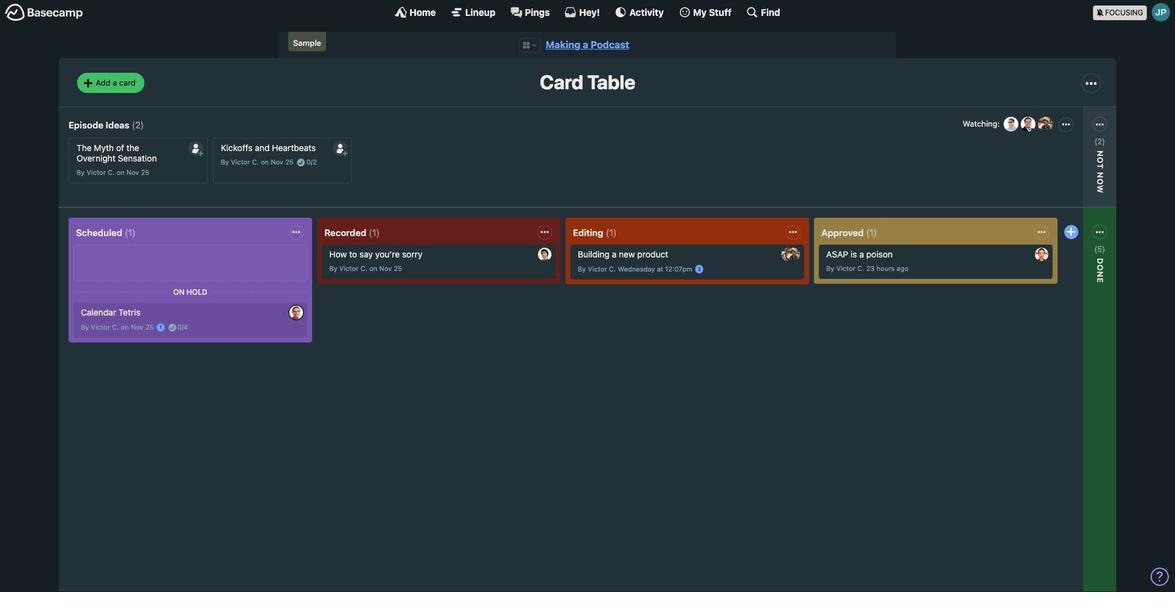 Task type: locate. For each thing, give the bounding box(es) containing it.
1 (1) from the left
[[125, 227, 136, 238]]

a for building
[[612, 249, 616, 260]]

25 down the sensation
[[141, 168, 149, 176]]

how
[[329, 249, 347, 260]]

on down the sensation
[[117, 168, 125, 176]]

nicole katz image left asap
[[786, 248, 800, 262]]

asap is a poison by victor c. 23 hours ago
[[826, 249, 909, 273]]

a inside asap is a poison by victor c. 23 hours ago
[[859, 249, 864, 260]]

victor inside asap is a poison by victor c. 23 hours ago
[[836, 265, 856, 273]]

victor
[[231, 158, 250, 166], [87, 168, 106, 176], [339, 265, 359, 273], [836, 265, 856, 273], [588, 265, 607, 273], [91, 323, 110, 331]]

jennifer young image
[[782, 248, 795, 262]]

approved (1)
[[821, 227, 877, 238]]

by down kickoffs
[[221, 158, 229, 166]]

breadcrumb element
[[279, 32, 896, 58]]

scheduled (1)
[[76, 227, 136, 238]]

calendar tetris
[[81, 308, 140, 318]]

1 horizontal spatial nicole katz image
[[1036, 116, 1054, 133]]

0 vertical spatial (2)
[[132, 119, 144, 130]]

kickoffs and heartbeats
[[221, 143, 316, 153]]

myth
[[94, 143, 114, 153]]

o down t
[[1095, 179, 1105, 185]]

0 vertical spatial n
[[1095, 172, 1105, 179]]

annie bryan image
[[1035, 248, 1048, 262]]

by victor c. on nov 25
[[221, 158, 294, 166]]

3 o from the top
[[1095, 265, 1105, 271]]

by victor c. on nov 25 1
[[81, 323, 162, 331]]

(1) for scheduled (1)
[[125, 227, 136, 238]]

by inside building a new product by victor c. wednesday at 12:07pm 2
[[578, 265, 586, 273]]

n down 'd'
[[1095, 271, 1105, 278]]

a right the add
[[113, 78, 117, 87]]

(1) for approved (1)
[[866, 227, 877, 238]]

25 left 1
[[145, 323, 154, 331]]

tetris
[[119, 308, 140, 318]]

d
[[1095, 258, 1105, 265]]

hold
[[186, 288, 207, 297]]

0 horizontal spatial nicole katz image
[[786, 248, 800, 262]]

by down asap
[[826, 265, 834, 273]]

editing link
[[573, 227, 603, 238]]

1 horizontal spatial (2)
[[1094, 136, 1105, 146]]

3 (1) from the left
[[606, 227, 617, 238]]

episode ideas (2)
[[69, 119, 144, 130]]

(2) up n
[[1094, 136, 1105, 146]]

sample element
[[288, 32, 326, 52]]

c.
[[252, 158, 259, 166], [108, 168, 115, 176], [360, 265, 367, 273], [857, 265, 864, 273], [609, 265, 616, 273], [112, 323, 119, 331]]

a for add
[[113, 78, 117, 87]]

1 o from the top
[[1095, 157, 1105, 164]]

1 vertical spatial o
[[1095, 179, 1105, 185]]

n
[[1095, 172, 1105, 179], [1095, 271, 1105, 278]]

t
[[1095, 164, 1105, 169]]

on down and
[[261, 158, 269, 166]]

1 n from the top
[[1095, 172, 1105, 179]]

making a podcast link
[[546, 39, 629, 50]]

the
[[77, 143, 92, 153]]

(1) up poison
[[866, 227, 877, 238]]

to
[[349, 249, 357, 260]]

on down tetris
[[121, 323, 129, 331]]

on nov 25 element down tetris
[[121, 323, 154, 331]]

nov down kickoffs and heartbeats
[[271, 158, 283, 166]]

watching:
[[963, 119, 1000, 129]]

4 (1) from the left
[[866, 227, 877, 238]]

0 horizontal spatial (2)
[[132, 119, 144, 130]]

victor down "is"
[[836, 265, 856, 273]]

and
[[255, 143, 270, 153]]

a inside add a card link
[[113, 78, 117, 87]]

None submit
[[189, 141, 203, 156], [333, 141, 348, 156], [1019, 156, 1104, 172], [1019, 264, 1104, 279], [189, 141, 203, 156], [333, 141, 348, 156], [1019, 156, 1104, 172], [1019, 264, 1104, 279]]

2 vertical spatial o
[[1095, 265, 1105, 271]]

c. down overnight
[[108, 168, 115, 176]]

c. inside building a new product by victor c. wednesday at 12:07pm 2
[[609, 265, 616, 273]]

(1) right editing link
[[606, 227, 617, 238]]

approved link
[[821, 227, 864, 238]]

new
[[619, 249, 635, 260]]

poison
[[866, 249, 893, 260]]

add a card
[[96, 78, 136, 87]]

a right making
[[583, 39, 588, 50]]

c. left 23
[[857, 265, 864, 273]]

nicole katz image right victor cooper image
[[1036, 116, 1054, 133]]

on nov 25 element
[[261, 158, 294, 166], [117, 168, 149, 176], [369, 265, 402, 273], [121, 323, 154, 331]]

nicole katz image
[[1036, 116, 1054, 133], [786, 248, 800, 262]]

victor down overnight
[[87, 168, 106, 176]]

c. down building
[[609, 265, 616, 273]]

c. inside the myth of the overnight sensation by victor c. on nov 25
[[108, 168, 115, 176]]

recorded
[[324, 227, 366, 238]]

o up w
[[1095, 157, 1105, 164]]

making
[[546, 39, 580, 50]]

d o n e
[[1095, 258, 1105, 283]]

o for (2)
[[1095, 157, 1105, 164]]

nov inside how to say you're sorry by victor c. on nov 25
[[379, 265, 392, 273]]

podcast
[[591, 39, 629, 50]]

(2) right ideas
[[132, 119, 144, 130]]

12:07pm
[[665, 265, 692, 273]]

victor inside how to say you're sorry by victor c. on nov 25
[[339, 265, 359, 273]]

n down t
[[1095, 172, 1105, 179]]

by down calendar
[[81, 323, 89, 331]]

my stuff
[[693, 6, 732, 17]]

0 vertical spatial o
[[1095, 157, 1105, 164]]

by down how
[[329, 265, 337, 273]]

editing (1)
[[573, 227, 617, 238]]

(1) right scheduled link
[[125, 227, 136, 238]]

1 vertical spatial (2)
[[1094, 136, 1105, 146]]

nov
[[271, 158, 283, 166], [126, 168, 139, 176], [379, 265, 392, 273], [131, 323, 143, 331]]

switch accounts image
[[5, 3, 83, 22]]

on down say
[[369, 265, 377, 273]]

a inside breadcrumb element
[[583, 39, 588, 50]]

focusing button
[[1093, 0, 1175, 24]]

c. down say
[[360, 265, 367, 273]]

a
[[583, 39, 588, 50], [113, 78, 117, 87], [612, 249, 616, 260], [859, 249, 864, 260]]

card
[[540, 71, 583, 94]]

home
[[409, 6, 436, 17]]

e
[[1095, 278, 1105, 283]]

add a card link
[[77, 73, 144, 93]]

heartbeats
[[272, 143, 316, 153]]

a left 'new'
[[612, 249, 616, 260]]

by down building
[[578, 265, 586, 273]]

(1) up say
[[369, 227, 380, 238]]

james peterson image
[[1152, 3, 1170, 21]]

lineup
[[465, 6, 495, 17]]

a right "is"
[[859, 249, 864, 260]]

victor down building
[[588, 265, 607, 273]]

by inside the myth of the overnight sensation by victor c. on nov 25
[[77, 168, 85, 176]]

1 vertical spatial n
[[1095, 271, 1105, 278]]

sample
[[293, 38, 321, 48]]

say
[[359, 249, 373, 260]]

o up e
[[1095, 265, 1105, 271]]

25 down you're
[[394, 265, 402, 273]]

nov down you're
[[379, 265, 392, 273]]

steve marsh image
[[289, 306, 303, 320]]

by down overnight
[[77, 168, 85, 176]]

nov down the sensation
[[126, 168, 139, 176]]

2 (1) from the left
[[369, 227, 380, 238]]

calendar
[[81, 308, 116, 318]]

c. inside how to say you're sorry by victor c. on nov 25
[[360, 265, 367, 273]]

25 down heartbeats
[[285, 158, 294, 166]]

on inside the myth of the overnight sensation by victor c. on nov 25
[[117, 168, 125, 176]]

victor down to
[[339, 265, 359, 273]]

building a new product by victor c. wednesday at 12:07pm 2
[[578, 249, 701, 273]]

how to say you're sorry by victor c. on nov 25
[[329, 249, 422, 273]]

0/4
[[177, 323, 188, 331]]

on nov 25 element down kickoffs and heartbeats
[[261, 158, 294, 166]]

by
[[221, 158, 229, 166], [77, 168, 85, 176], [329, 265, 337, 273], [826, 265, 834, 273], [578, 265, 586, 273], [81, 323, 89, 331]]

n o t n o w
[[1095, 150, 1105, 194]]

focusing
[[1105, 8, 1143, 17]]

stuff
[[709, 6, 732, 17]]

(1)
[[125, 227, 136, 238], [369, 227, 380, 238], [606, 227, 617, 238], [866, 227, 877, 238]]

approved
[[821, 227, 864, 238]]

victor inside building a new product by victor c. wednesday at 12:07pm 2
[[588, 265, 607, 273]]

o
[[1095, 157, 1105, 164], [1095, 179, 1105, 185], [1095, 265, 1105, 271]]

a inside building a new product by victor c. wednesday at 12:07pm 2
[[612, 249, 616, 260]]

the
[[126, 143, 139, 153]]

(2)
[[132, 119, 144, 130], [1094, 136, 1105, 146]]

(1) for editing (1)
[[606, 227, 617, 238]]

home link
[[395, 6, 436, 18]]

25 inside how to say you're sorry by victor c. on nov 25
[[394, 265, 402, 273]]



Task type: describe. For each thing, give the bounding box(es) containing it.
find button
[[746, 6, 780, 18]]

is
[[851, 249, 857, 260]]

product
[[637, 249, 668, 260]]

c. inside asap is a poison by victor c. 23 hours ago
[[857, 265, 864, 273]]

overnight
[[77, 153, 115, 163]]

0/2
[[306, 158, 317, 166]]

recorded (1)
[[324, 227, 380, 238]]

you're
[[375, 249, 400, 260]]

card table
[[540, 71, 635, 94]]

activity link
[[615, 6, 664, 18]]

main element
[[0, 0, 1175, 24]]

a for making
[[583, 39, 588, 50]]

kickoffs
[[221, 143, 253, 153]]

ago
[[897, 265, 909, 273]]

making a podcast
[[546, 39, 629, 50]]

victor inside the myth of the overnight sensation by victor c. on nov 25
[[87, 168, 106, 176]]

josh fiske image
[[1019, 116, 1036, 133]]

23 hours ago element
[[866, 265, 909, 273]]

jared davis image
[[538, 248, 551, 262]]

building
[[578, 249, 610, 260]]

pings
[[525, 6, 550, 17]]

(1) for recorded (1)
[[369, 227, 380, 238]]

(5)
[[1094, 244, 1105, 254]]

of
[[116, 143, 124, 153]]

n
[[1095, 150, 1105, 157]]

c. down and
[[252, 158, 259, 166]]

1 vertical spatial nicole katz image
[[786, 248, 800, 262]]

editing
[[573, 227, 603, 238]]

2 n from the top
[[1095, 271, 1105, 278]]

25 inside the myth of the overnight sensation by victor c. on nov 25
[[141, 168, 149, 176]]

nov down tetris
[[131, 323, 143, 331]]

scheduled link
[[76, 227, 122, 238]]

wednesday at 12:07pm element
[[618, 265, 692, 273]]

by inside asap is a poison by victor c. 23 hours ago
[[826, 265, 834, 273]]

by inside how to say you're sorry by victor c. on nov 25
[[329, 265, 337, 273]]

nov inside the myth of the overnight sensation by victor c. on nov 25
[[126, 168, 139, 176]]

victor down kickoffs
[[231, 158, 250, 166]]

recorded link
[[324, 227, 366, 238]]

episode ideas link
[[69, 119, 129, 130]]

o for (5)
[[1095, 265, 1105, 271]]

victor cooper image
[[1002, 116, 1019, 133]]

23
[[866, 265, 875, 273]]

lineup link
[[451, 6, 495, 18]]

ideas
[[106, 119, 129, 130]]

my
[[693, 6, 707, 17]]

hey!
[[579, 6, 600, 17]]

2 o from the top
[[1095, 179, 1105, 185]]

on nov 25 element down the sensation
[[117, 168, 149, 176]]

the myth of the overnight sensation by victor c. on nov 25
[[77, 143, 157, 176]]

activity
[[629, 6, 664, 17]]

on
[[173, 288, 184, 297]]

on nov 25 element down you're
[[369, 265, 402, 273]]

on inside how to say you're sorry by victor c. on nov 25
[[369, 265, 377, 273]]

c. down calendar tetris
[[112, 323, 119, 331]]

asap
[[826, 249, 848, 260]]

episode
[[69, 119, 103, 130]]

2
[[698, 266, 701, 272]]

0 vertical spatial nicole katz image
[[1036, 116, 1054, 133]]

add
[[96, 78, 110, 87]]

my stuff button
[[678, 6, 732, 18]]

w
[[1095, 185, 1105, 194]]

card
[[119, 78, 136, 87]]

scheduled
[[76, 227, 122, 238]]

hours
[[877, 265, 895, 273]]

sorry
[[402, 249, 422, 260]]

pings button
[[510, 6, 550, 18]]

sensation
[[118, 153, 157, 163]]

find
[[761, 6, 780, 17]]

victor down calendar
[[91, 323, 110, 331]]

hey! button
[[565, 6, 600, 18]]

at
[[657, 265, 663, 273]]

1
[[159, 325, 162, 331]]

table
[[587, 71, 635, 94]]

wednesday
[[618, 265, 655, 273]]

on hold
[[173, 288, 207, 297]]



Task type: vqa. For each thing, say whether or not it's contained in the screenshot.
Tim Burton icon
no



